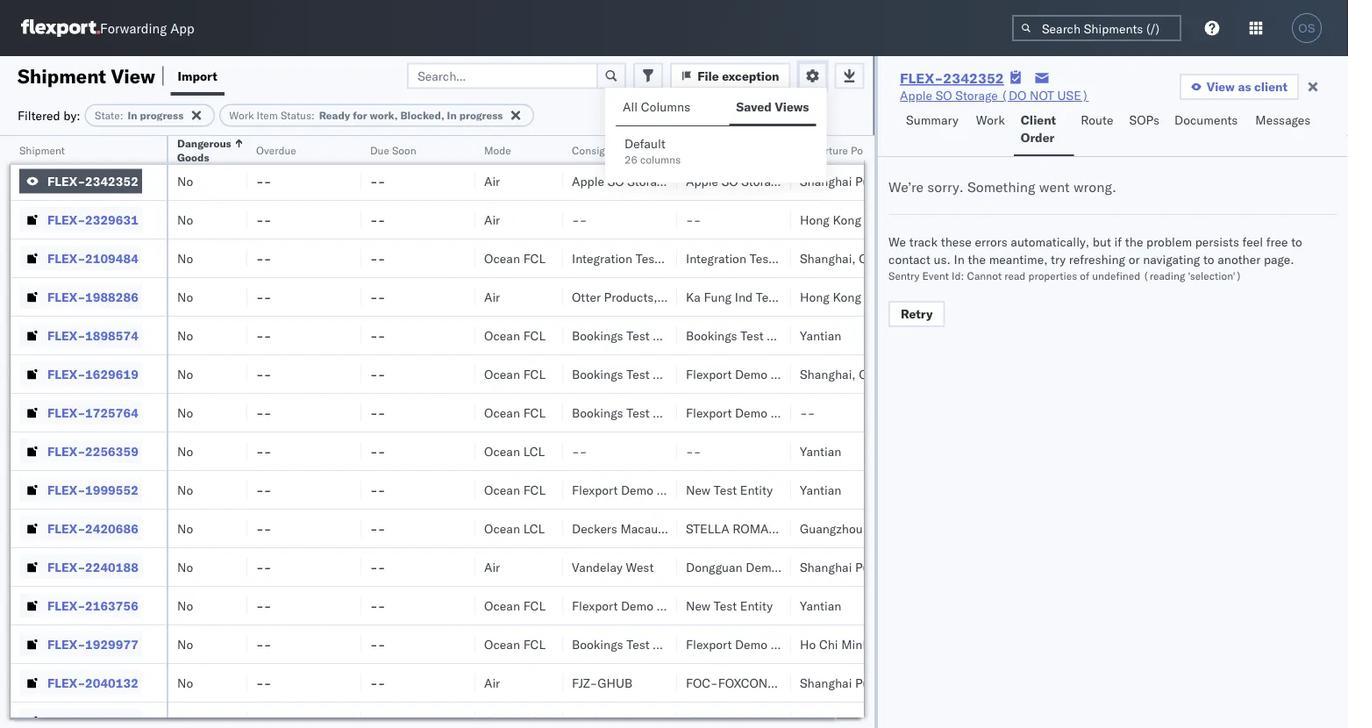 Task type: locate. For each thing, give the bounding box(es) containing it.
shipment down filtered
[[19, 143, 65, 157]]

15 no from the top
[[177, 675, 193, 691]]

forwarding app
[[100, 20, 194, 36]]

flex- down the flex-2109484 button
[[47, 289, 85, 304]]

1 horizontal spatial use)
[[844, 173, 875, 189]]

navigating
[[1143, 252, 1201, 267]]

11 no from the top
[[177, 521, 193, 536]]

work left item at the top left of page
[[229, 109, 254, 122]]

app
[[170, 20, 194, 36]]

flex- down flex-2240188 button
[[47, 598, 85, 613]]

co.
[[817, 366, 835, 382], [817, 405, 835, 420], [703, 482, 720, 498], [703, 598, 720, 613]]

tech
[[756, 289, 783, 304]]

2 horizontal spatial (do
[[1001, 88, 1027, 103]]

0 horizontal spatial flex-2342352
[[47, 173, 138, 189]]

new test entity for 1999552
[[686, 482, 773, 498]]

soon
[[392, 143, 416, 157]]

3 no from the top
[[177, 212, 193, 227]]

2 no from the top
[[177, 173, 193, 189]]

flex- down flex-1629619 button
[[47, 405, 85, 420]]

3 yantian from the top
[[800, 482, 842, 498]]

bookings for ho
[[572, 637, 623, 652]]

work inside button
[[976, 112, 1005, 128]]

another
[[1218, 252, 1261, 267]]

no for flex-1725764
[[177, 405, 193, 420]]

flex- inside button
[[47, 675, 85, 691]]

2 ocean fcl from the top
[[484, 328, 546, 343]]

4 ocean fcl from the top
[[484, 405, 546, 420]]

so inside apple so storage (do not use) link
[[936, 88, 953, 103]]

flex-2240188 button
[[19, 555, 142, 580]]

no for flex-2329631
[[177, 212, 193, 227]]

china
[[859, 251, 892, 266], [814, 328, 846, 343], [859, 366, 892, 382], [870, 521, 903, 536]]

so
[[936, 88, 953, 103], [608, 173, 624, 189], [722, 173, 738, 189]]

no for flex-1988286
[[177, 289, 193, 304]]

shipment button
[[11, 140, 149, 157]]

minh,
[[842, 637, 874, 652]]

bookings
[[572, 328, 623, 343], [686, 328, 738, 343], [572, 366, 623, 382], [572, 405, 623, 420], [572, 637, 623, 652]]

new up limited(test)
[[686, 482, 711, 498]]

flex-2109484 button
[[19, 246, 142, 271]]

flex- for flex-2329631 button
[[47, 212, 85, 227]]

fung
[[704, 289, 732, 304]]

3 ocean from the top
[[484, 366, 520, 382]]

13 no from the top
[[177, 598, 193, 613]]

0 vertical spatial flex-2342352
[[900, 69, 1004, 87]]

3 air from the top
[[484, 212, 500, 227]]

flex- for flex-1898574 button
[[47, 328, 85, 343]]

6 air from the top
[[484, 675, 500, 691]]

foxconn-
[[718, 675, 785, 691]]

4 ocean from the top
[[484, 405, 520, 420]]

flex- down flex-1725764 button
[[47, 444, 85, 459]]

shipment for shipment view
[[18, 64, 106, 88]]

flex- down flex-2342352 button
[[47, 212, 85, 227]]

1 vertical spatial the
[[968, 252, 986, 267]]

columns
[[641, 153, 681, 166]]

view as client
[[1207, 79, 1288, 94]]

0 vertical spatial ocean lcl
[[484, 444, 545, 459]]

2 new test entity from the top
[[686, 598, 773, 613]]

0 vertical spatial lcl
[[524, 444, 545, 459]]

summary
[[906, 112, 959, 128]]

2 horizontal spatial storage
[[956, 88, 998, 103]]

new
[[686, 482, 711, 498], [686, 598, 711, 613]]

0 horizontal spatial the
[[968, 252, 986, 267]]

1 vertical spatial shanghai, china
[[800, 366, 892, 382]]

1 vertical spatial shanghai,
[[800, 366, 856, 382]]

status
[[281, 109, 311, 122]]

all columns button
[[616, 91, 701, 125]]

apple so storage (do not use) link
[[900, 87, 1089, 104]]

air for --
[[484, 212, 500, 227]]

storage down saved views button in the right top of the page
[[742, 173, 784, 189]]

apple so storage (do not use) down departure
[[686, 173, 875, 189]]

shipper
[[767, 328, 810, 343], [771, 366, 814, 382], [771, 405, 814, 420], [657, 482, 700, 498], [657, 598, 700, 613], [771, 637, 814, 652]]

1 horizontal spatial work
[[976, 112, 1005, 128]]

2 shanghai, china from the top
[[800, 366, 892, 382]]

dangerous goods
[[177, 136, 231, 164]]

8 no from the top
[[177, 405, 193, 420]]

4 air from the top
[[484, 289, 500, 304]]

flex- for flex-1929977 button
[[47, 637, 85, 652]]

automatically,
[[1011, 234, 1090, 250]]

(do up the client
[[1001, 88, 1027, 103]]

storage down flex-2342352 link
[[956, 88, 998, 103]]

saved views
[[737, 99, 809, 115]]

us.
[[934, 252, 951, 267]]

--
[[256, 135, 271, 150], [370, 135, 386, 150], [256, 173, 271, 189], [370, 173, 386, 189], [256, 212, 271, 227], [370, 212, 386, 227], [572, 212, 587, 227], [686, 212, 701, 227], [256, 251, 271, 266], [370, 251, 386, 266], [256, 289, 271, 304], [370, 289, 386, 304], [256, 328, 271, 343], [370, 328, 386, 343], [256, 366, 271, 382], [370, 366, 386, 382], [256, 405, 271, 420], [370, 405, 386, 420], [800, 405, 815, 420], [256, 444, 271, 459], [370, 444, 386, 459], [572, 444, 587, 459], [686, 444, 701, 459], [256, 482, 271, 498], [370, 482, 386, 498], [256, 521, 271, 536], [370, 521, 386, 536], [256, 559, 271, 575], [370, 559, 386, 575], [256, 598, 271, 613], [370, 598, 386, 613], [256, 637, 271, 652], [370, 637, 386, 652], [256, 675, 271, 691], [370, 675, 386, 691]]

2 horizontal spatial in
[[954, 252, 965, 267]]

flexport for ho chi minh, vietnam
[[686, 637, 732, 652]]

apple
[[900, 88, 933, 103], [572, 173, 605, 189], [686, 173, 719, 189]]

resize handle column header
[[146, 136, 167, 728], [226, 136, 247, 728], [340, 136, 362, 728], [455, 136, 476, 728], [542, 136, 563, 728], [656, 136, 677, 728], [770, 136, 791, 728]]

2 yantian from the top
[[800, 444, 842, 459]]

6 ocean fcl from the top
[[484, 598, 546, 613]]

flex- down flex-1988286 button
[[47, 328, 85, 343]]

2 : from the left
[[311, 109, 315, 122]]

flex-2240188
[[47, 559, 138, 575]]

7 no from the top
[[177, 366, 193, 382]]

shanghai, up zhou
[[800, 251, 856, 266]]

view up state : in progress
[[111, 64, 155, 88]]

new down limited(test)
[[686, 598, 711, 613]]

flexport
[[686, 366, 732, 382], [686, 405, 732, 420], [572, 482, 618, 498], [572, 598, 618, 613], [686, 637, 732, 652]]

1 lcl from the top
[[524, 444, 545, 459]]

1898574
[[85, 328, 138, 343]]

forwarding
[[100, 20, 167, 36]]

flex- inside "button"
[[47, 482, 85, 498]]

8 ocean from the top
[[484, 598, 520, 613]]

3 ocean fcl from the top
[[484, 366, 546, 382]]

fcl for flex-2163756
[[524, 598, 546, 613]]

1 ocean from the top
[[484, 251, 520, 266]]

4 bookings test consignee from the top
[[572, 637, 712, 652]]

bookings test consignee for --
[[572, 405, 712, 420]]

meantime,
[[989, 252, 1048, 267]]

demo
[[735, 366, 768, 382], [735, 405, 768, 420], [621, 482, 654, 498], [621, 598, 654, 613], [735, 637, 768, 652]]

new test entity up limited(test)
[[686, 482, 773, 498]]

forwarding app link
[[21, 19, 194, 37]]

flex- down by:
[[47, 135, 85, 150]]

ocean fcl for flex-1929977
[[484, 637, 546, 652]]

0 horizontal spatial work
[[229, 109, 254, 122]]

vandelay
[[572, 559, 623, 575]]

use) up 'route'
[[1058, 88, 1089, 103]]

2040132
[[85, 675, 138, 691]]

no for flex-1999552
[[177, 482, 193, 498]]

ocean lcl for --
[[484, 444, 545, 459]]

flex- down shipment button
[[47, 173, 85, 189]]

china right guangzhou,
[[870, 521, 903, 536]]

2 entity from the top
[[740, 598, 773, 613]]

flex- down flex-2256359 button
[[47, 482, 85, 498]]

7 ocean fcl from the top
[[484, 637, 546, 652]]

1 horizontal spatial apple
[[686, 173, 719, 189]]

2 air from the top
[[484, 173, 500, 189]]

0 vertical spatial 2342352
[[944, 69, 1004, 87]]

flex- down the 'flex-2163756' button
[[47, 637, 85, 652]]

1 horizontal spatial (do
[[787, 173, 813, 189]]

1 vertical spatial new
[[686, 598, 711, 613]]

use)
[[1058, 88, 1089, 103], [730, 173, 761, 189], [844, 173, 875, 189]]

flex-2342352 down shipment button
[[47, 173, 138, 189]]

1 entity from the top
[[740, 482, 773, 498]]

1 horizontal spatial :
[[311, 109, 315, 122]]

1 ocean fcl from the top
[[484, 251, 546, 266]]

1 vertical spatial flex-2342352
[[47, 173, 138, 189]]

due
[[370, 143, 389, 157]]

shanghai, china up co
[[800, 251, 892, 266]]

sorry.
[[928, 178, 964, 196]]

saved views button
[[730, 91, 816, 125]]

flex-2109484
[[47, 251, 138, 266]]

flex-1988286 button
[[19, 285, 142, 309]]

2342352 up work button
[[944, 69, 1004, 87]]

0 vertical spatial new
[[686, 482, 711, 498]]

yantian for flex-1999552
[[800, 482, 842, 498]]

view
[[111, 64, 155, 88], [1207, 79, 1235, 94]]

progress up mode
[[460, 109, 503, 122]]

2 shanghai, from the top
[[800, 366, 856, 382]]

china for flex-2109484
[[859, 251, 892, 266]]

2 ocean lcl from the top
[[484, 521, 545, 536]]

filtered by:
[[18, 107, 80, 123]]

flex- inside 'button'
[[47, 135, 85, 150]]

yantian for flex-2256359
[[800, 444, 842, 459]]

apple down columns
[[686, 173, 719, 189]]

5 fcl from the top
[[524, 482, 546, 498]]

2 horizontal spatial so
[[936, 88, 953, 103]]

6 fcl from the top
[[524, 598, 546, 613]]

5 air from the top
[[484, 559, 500, 575]]

flex- down flex-1898574 button
[[47, 366, 85, 382]]

the
[[1126, 234, 1144, 250], [968, 252, 986, 267]]

7 ocean from the top
[[484, 521, 520, 536]]

0 vertical spatial the
[[1126, 234, 1144, 250]]

9 ocean from the top
[[484, 637, 520, 652]]

1 yantian from the top
[[800, 328, 842, 343]]

china down we
[[859, 251, 892, 266]]

in right the blocked,
[[447, 109, 457, 122]]

(do down columns
[[673, 173, 699, 189]]

1 new from the top
[[686, 482, 711, 498]]

air for apple so storage (do not use)
[[484, 173, 500, 189]]

shipment up by:
[[18, 64, 106, 88]]

2 bookings test consignee from the top
[[572, 366, 712, 382]]

new test entity up flexport demo shipper (vietnam)
[[686, 598, 773, 613]]

ho chi minh, vietnam
[[800, 637, 923, 652]]

yantian for flex-1898574
[[800, 328, 842, 343]]

flex- for flex-2342352 button
[[47, 173, 85, 189]]

shanghai, down bookings test shipper china
[[800, 366, 856, 382]]

view left as
[[1207, 79, 1235, 94]]

14 no from the top
[[177, 637, 193, 652]]

1 horizontal spatial the
[[1126, 234, 1144, 250]]

0 horizontal spatial use)
[[730, 173, 761, 189]]

4 fcl from the top
[[524, 405, 546, 420]]

ocean fcl for flex-2109484
[[484, 251, 546, 266]]

no
[[177, 135, 193, 150], [177, 173, 193, 189], [177, 212, 193, 227], [177, 251, 193, 266], [177, 289, 193, 304], [177, 328, 193, 343], [177, 366, 193, 382], [177, 405, 193, 420], [177, 444, 193, 459], [177, 482, 193, 498], [177, 521, 193, 536], [177, 559, 193, 575], [177, 598, 193, 613], [177, 637, 193, 652], [177, 675, 193, 691]]

12 no from the top
[[177, 559, 193, 575]]

1 vertical spatial new test entity
[[686, 598, 773, 613]]

entity for flex-2163756
[[740, 598, 773, 613]]

test
[[627, 328, 650, 343], [741, 328, 764, 343], [627, 366, 650, 382], [627, 405, 650, 420], [714, 482, 737, 498], [714, 598, 737, 613], [627, 637, 650, 652], [850, 675, 873, 691]]

(do down departure
[[787, 173, 813, 189]]

0 vertical spatial entity
[[740, 482, 773, 498]]

flexport demo shipper co.
[[686, 366, 835, 382], [686, 405, 835, 420], [572, 482, 720, 498], [572, 598, 720, 613]]

flex- down flex-2420686 button
[[47, 559, 85, 575]]

ocean lcl
[[484, 444, 545, 459], [484, 521, 545, 536]]

5 ocean fcl from the top
[[484, 482, 546, 498]]

in right the state
[[128, 109, 137, 122]]

0 vertical spatial new test entity
[[686, 482, 773, 498]]

flex- for the flex-2310566 'button'
[[47, 135, 85, 150]]

to up 'selection')
[[1204, 252, 1215, 267]]

consignee
[[572, 143, 623, 157], [653, 328, 712, 343], [653, 366, 712, 382], [653, 405, 712, 420], [653, 637, 712, 652]]

west
[[626, 559, 654, 575]]

1 vertical spatial ocean lcl
[[484, 521, 545, 536]]

2256359
[[85, 444, 138, 459]]

ocean for 1629619
[[484, 366, 520, 382]]

china for flex-2420686
[[870, 521, 903, 536]]

sops button
[[1123, 104, 1168, 156]]

consignee for ho chi minh, vietnam
[[653, 637, 712, 652]]

use) down port
[[844, 173, 875, 189]]

3 fcl from the top
[[524, 366, 546, 382]]

apple so storage (do not use) down columns
[[572, 173, 761, 189]]

new for 1999552
[[686, 482, 711, 498]]

no for flex-1929977
[[177, 637, 193, 652]]

fcl
[[524, 251, 546, 266], [524, 328, 546, 343], [524, 366, 546, 382], [524, 405, 546, 420], [524, 482, 546, 498], [524, 598, 546, 613], [524, 637, 546, 652]]

properties
[[1029, 269, 1078, 282]]

refreshing
[[1069, 252, 1126, 267]]

1 horizontal spatial to
[[1292, 234, 1303, 250]]

2 fcl from the top
[[524, 328, 546, 343]]

1 ocean lcl from the top
[[484, 444, 545, 459]]

flex- for flex-2256359 button
[[47, 444, 85, 459]]

1 vertical spatial entity
[[740, 598, 773, 613]]

flex-1725764
[[47, 405, 138, 420]]

0 horizontal spatial to
[[1204, 252, 1215, 267]]

apple so storage (do not use)
[[900, 88, 1089, 103], [572, 173, 761, 189], [686, 173, 875, 189]]

1 no from the top
[[177, 135, 193, 150]]

2163756
[[85, 598, 138, 613]]

1 fcl from the top
[[524, 251, 546, 266]]

shanghai, china
[[800, 251, 892, 266], [800, 366, 892, 382]]

7 fcl from the top
[[524, 637, 546, 652]]

3 bookings test consignee from the top
[[572, 405, 712, 420]]

flex- for the 'flex-2163756' button
[[47, 598, 85, 613]]

0 horizontal spatial :
[[120, 109, 123, 122]]

: up 2310566
[[120, 109, 123, 122]]

no for flex-2109484
[[177, 251, 193, 266]]

1 horizontal spatial not
[[816, 173, 840, 189]]

1 horizontal spatial 2342352
[[944, 69, 1004, 87]]

4 yantian from the top
[[800, 598, 842, 613]]

not
[[1030, 88, 1055, 103], [702, 173, 726, 189], [816, 173, 840, 189]]

foc-foxconn-china-bv test
[[686, 675, 873, 691]]

1 shanghai, from the top
[[800, 251, 856, 266]]

1 horizontal spatial view
[[1207, 79, 1235, 94]]

6 ocean from the top
[[484, 482, 520, 498]]

overdue
[[256, 143, 296, 157]]

flex- down flex-1999552 "button"
[[47, 521, 85, 536]]

0 horizontal spatial 2342352
[[85, 173, 138, 189]]

shipper for ho chi minh, vietnam
[[771, 637, 814, 652]]

9 no from the top
[[177, 444, 193, 459]]

5 no from the top
[[177, 289, 193, 304]]

the right if
[[1126, 234, 1144, 250]]

2 lcl from the top
[[524, 521, 545, 536]]

flex-2310566
[[47, 135, 138, 150]]

work down apple so storage (do not use) link
[[976, 112, 1005, 128]]

1 vertical spatial 2342352
[[85, 173, 138, 189]]

so down consignee button
[[608, 173, 624, 189]]

4 no from the top
[[177, 251, 193, 266]]

flex- for flex-2240188 button
[[47, 559, 85, 575]]

7 resize handle column header from the left
[[770, 136, 791, 728]]

0 vertical spatial shanghai,
[[800, 251, 856, 266]]

we're sorry. something went wrong.
[[889, 178, 1117, 196]]

bookings test consignee for shanghai, china
[[572, 366, 712, 382]]

all
[[623, 99, 638, 115]]

1 vertical spatial lcl
[[524, 521, 545, 536]]

flexport for --
[[686, 405, 732, 420]]

flex- down flex-1929977 button
[[47, 675, 85, 691]]

shipper for --
[[771, 405, 814, 420]]

china down retry button
[[859, 366, 892, 382]]

0 vertical spatial shanghai, china
[[800, 251, 892, 266]]

1 horizontal spatial progress
[[460, 109, 503, 122]]

2342352 up "2329631"
[[85, 173, 138, 189]]

in up id:
[[954, 252, 965, 267]]

1 vertical spatial to
[[1204, 252, 1215, 267]]

5 ocean from the top
[[484, 444, 520, 459]]

1 bookings test consignee from the top
[[572, 328, 712, 343]]

the up cannot
[[968, 252, 986, 267]]

ocean for 1999552
[[484, 482, 520, 498]]

2342352
[[944, 69, 1004, 87], [85, 173, 138, 189]]

flex- for flex-1988286 button
[[47, 289, 85, 304]]

: left ready
[[311, 109, 315, 122]]

retry button
[[889, 301, 945, 327]]

0 horizontal spatial (do
[[673, 173, 699, 189]]

1 vertical spatial shipment
[[19, 143, 65, 157]]

no for flex-1898574
[[177, 328, 193, 343]]

2342352 inside button
[[85, 173, 138, 189]]

storage down columns
[[628, 173, 670, 189]]

shipment inside button
[[19, 143, 65, 157]]

flex- down flex-2329631 button
[[47, 251, 85, 266]]

1 shanghai, china from the top
[[800, 251, 892, 266]]

shanghai, china down co
[[800, 366, 892, 382]]

in
[[128, 109, 137, 122], [447, 109, 457, 122], [954, 252, 965, 267]]

item
[[257, 109, 278, 122]]

2 ocean from the top
[[484, 328, 520, 343]]

fcl for flex-1999552
[[524, 482, 546, 498]]

so down flex-2342352 link
[[936, 88, 953, 103]]

port
[[851, 143, 871, 157]]

hui
[[786, 289, 805, 304]]

air for otter products, llc
[[484, 289, 500, 304]]

0 horizontal spatial progress
[[140, 109, 184, 122]]

to right free
[[1292, 234, 1303, 250]]

flex-2342352 up summary
[[900, 69, 1004, 87]]

no for flex-1629619
[[177, 366, 193, 382]]

1 horizontal spatial flex-2342352
[[900, 69, 1004, 87]]

ocean for 1929977
[[484, 637, 520, 652]]

progress up the "dangerous"
[[140, 109, 184, 122]]

6 no from the top
[[177, 328, 193, 343]]

flex- inside button
[[47, 444, 85, 459]]

0 horizontal spatial view
[[111, 64, 155, 88]]

1 new test entity from the top
[[686, 482, 773, 498]]

apple up summary
[[900, 88, 933, 103]]

10 no from the top
[[177, 482, 193, 498]]

bookings for -
[[572, 405, 623, 420]]

use) down saved
[[730, 173, 761, 189]]

dangerous goods button
[[168, 132, 244, 164]]

apple down consignee button
[[572, 173, 605, 189]]

order
[[1021, 130, 1055, 145]]

by:
[[63, 107, 80, 123]]

so down saved
[[722, 173, 738, 189]]

contact
[[889, 252, 931, 267]]

ocean fcl for flex-1629619
[[484, 366, 546, 382]]

0 vertical spatial shipment
[[18, 64, 106, 88]]

'selection')
[[1189, 269, 1242, 282]]

shanghai, china for flex-2109484
[[800, 251, 892, 266]]

2 new from the top
[[686, 598, 711, 613]]



Task type: vqa. For each thing, say whether or not it's contained in the screenshot.
APPCORE SUPPLY LTD
no



Task type: describe. For each thing, give the bounding box(es) containing it.
0 horizontal spatial in
[[128, 109, 137, 122]]

Search Shipments (/) text field
[[1013, 15, 1182, 41]]

llc
[[661, 289, 683, 304]]

2 horizontal spatial use)
[[1058, 88, 1089, 103]]

flex-2163756
[[47, 598, 138, 613]]

track
[[910, 234, 938, 250]]

flex-2256359 button
[[19, 439, 142, 464]]

views
[[775, 99, 809, 115]]

try
[[1051, 252, 1066, 267]]

departure port button
[[791, 140, 888, 157]]

new test entity for 2163756
[[686, 598, 773, 613]]

shanghai, for flex-1629619
[[800, 366, 856, 382]]

os
[[1299, 21, 1316, 35]]

saved
[[737, 99, 772, 115]]

flex-1898574
[[47, 328, 138, 343]]

columns
[[641, 99, 691, 115]]

ocean fcl for flex-1725764
[[484, 405, 546, 420]]

flex-1898574 button
[[19, 323, 142, 348]]

consignee for yantian
[[653, 328, 712, 343]]

zhou
[[808, 289, 836, 304]]

flex- for flex-2420686 button
[[47, 521, 85, 536]]

client order
[[1021, 112, 1056, 145]]

ocean for 1725764
[[484, 405, 520, 420]]

2 progress from the left
[[460, 109, 503, 122]]

0 horizontal spatial storage
[[628, 173, 670, 189]]

(reading
[[1144, 269, 1186, 282]]

import
[[178, 68, 217, 83]]

1 horizontal spatial so
[[722, 173, 738, 189]]

shipper for shanghai, china
[[771, 366, 814, 382]]

ocean fcl for flex-2163756
[[484, 598, 546, 613]]

file exception
[[698, 68, 780, 83]]

0 horizontal spatial so
[[608, 173, 624, 189]]

route
[[1081, 112, 1114, 128]]

mode
[[484, 143, 511, 157]]

no for flex-2256359
[[177, 444, 193, 459]]

ocean fcl for flex-1999552
[[484, 482, 546, 498]]

(vietnam)
[[817, 637, 878, 652]]

shipper for yantian
[[767, 328, 810, 343]]

products,
[[604, 289, 658, 304]]

goods
[[177, 150, 209, 164]]

1 horizontal spatial storage
[[742, 173, 784, 189]]

apple so storage (do not use) up work button
[[900, 88, 1089, 103]]

lcl for deckers
[[524, 521, 545, 536]]

in inside we track these errors automatically, but if the problem persists feel free to contact us. in the meantime, try refreshing or navigating to another page. sentry event id: cannot read properties of undefined (reading 'selection')
[[954, 252, 965, 267]]

demo for shanghai, china
[[735, 366, 768, 382]]

flex-2329631
[[47, 212, 138, 227]]

work for work item status : ready for work, blocked, in progress
[[229, 109, 254, 122]]

exception
[[722, 68, 780, 83]]

china down zhou
[[814, 328, 846, 343]]

0 horizontal spatial not
[[702, 173, 726, 189]]

flex-2342352 link
[[900, 69, 1004, 87]]

air for vandelay west
[[484, 559, 500, 575]]

macau
[[621, 521, 658, 536]]

storage inside apple so storage (do not use) link
[[956, 88, 998, 103]]

foc-
[[686, 675, 718, 691]]

5 resize handle column header from the left
[[542, 136, 563, 728]]

client
[[1021, 112, 1056, 128]]

1 progress from the left
[[140, 109, 184, 122]]

work button
[[969, 104, 1014, 156]]

vandelay west
[[572, 559, 654, 575]]

flex- for the flex-2109484 button
[[47, 251, 85, 266]]

shipment for shipment
[[19, 143, 65, 157]]

flex- for flex-1999552 "button"
[[47, 482, 85, 498]]

no for flex-2420686
[[177, 521, 193, 536]]

flex- up summary
[[900, 69, 944, 87]]

flex-1999552 button
[[19, 478, 142, 502]]

flexport. image
[[21, 19, 100, 37]]

no for flex-2240188
[[177, 559, 193, 575]]

ocean for 1898574
[[484, 328, 520, 343]]

2 horizontal spatial not
[[1030, 88, 1055, 103]]

2 resize handle column header from the left
[[226, 136, 247, 728]]

lcl for -
[[524, 444, 545, 459]]

flex-2040132 button
[[19, 671, 142, 695]]

limited(test)
[[661, 521, 740, 536]]

flex-2420686
[[47, 521, 138, 536]]

departure port
[[800, 143, 871, 157]]

bookings test consignee for yantian
[[572, 328, 712, 343]]

1 air from the top
[[484, 135, 500, 150]]

flex-2342352 button
[[19, 169, 142, 193]]

retry
[[901, 306, 933, 322]]

flex-1988286
[[47, 289, 138, 304]]

view as client button
[[1180, 74, 1299, 100]]

fcl for flex-1725764
[[524, 405, 546, 420]]

new for 2163756
[[686, 598, 711, 613]]

fcl for flex-2109484
[[524, 251, 546, 266]]

flex- for flex-1725764 button
[[47, 405, 85, 420]]

bookings test consignee for ho chi minh, vietnam
[[572, 637, 712, 652]]

flex-2163756 button
[[19, 594, 142, 618]]

view inside button
[[1207, 79, 1235, 94]]

1929977
[[85, 637, 138, 652]]

guangzhou,
[[800, 521, 867, 536]]

consignee inside button
[[572, 143, 623, 157]]

fcl for flex-1929977
[[524, 637, 546, 652]]

ocean for 2163756
[[484, 598, 520, 613]]

id:
[[952, 269, 965, 282]]

consignee for --
[[653, 405, 712, 420]]

feel
[[1243, 234, 1264, 250]]

work for work
[[976, 112, 1005, 128]]

1 : from the left
[[120, 109, 123, 122]]

2310566
[[85, 135, 138, 150]]

ocean fcl for flex-1898574
[[484, 328, 546, 343]]

wrong.
[[1074, 178, 1117, 196]]

2420686
[[85, 521, 138, 536]]

china for flex-1629619
[[859, 366, 892, 382]]

1 resize handle column header from the left
[[146, 136, 167, 728]]

no for flex-2040132
[[177, 675, 193, 691]]

no for flex-2310566
[[177, 135, 193, 150]]

6 resize handle column header from the left
[[656, 136, 677, 728]]

undefined
[[1093, 269, 1141, 282]]

os button
[[1287, 8, 1328, 48]]

flex-1725764 button
[[19, 401, 142, 425]]

ho
[[800, 637, 816, 652]]

ocean for 2109484
[[484, 251, 520, 266]]

air for fjz-ghub
[[484, 675, 500, 691]]

shanghai, for flex-2109484
[[800, 251, 856, 266]]

2 horizontal spatial apple
[[900, 88, 933, 103]]

flex- for flex-1629619 button
[[47, 366, 85, 382]]

flex-2420686 button
[[19, 516, 142, 541]]

ocean for 2256359
[[484, 444, 520, 459]]

flexport demo shipper (vietnam)
[[686, 637, 878, 652]]

deckers macau limited(test)
[[572, 521, 740, 536]]

errors
[[975, 234, 1008, 250]]

persists
[[1196, 234, 1240, 250]]

4 resize handle column header from the left
[[455, 136, 476, 728]]

ltd
[[858, 289, 876, 304]]

demo for ho chi minh, vietnam
[[735, 637, 768, 652]]

fcl for flex-1898574
[[524, 328, 546, 343]]

otter
[[572, 289, 601, 304]]

flex-1999552
[[47, 482, 138, 498]]

blocked,
[[400, 109, 445, 122]]

yantian for flex-2163756
[[800, 598, 842, 613]]

3 resize handle column header from the left
[[340, 136, 362, 728]]

route button
[[1074, 104, 1123, 156]]

no for flex-2342352
[[177, 173, 193, 189]]

ocean for 2420686
[[484, 521, 520, 536]]

0 horizontal spatial apple
[[572, 173, 605, 189]]

shipment view
[[18, 64, 155, 88]]

chi
[[819, 637, 838, 652]]

read
[[1005, 269, 1026, 282]]

all columns
[[623, 99, 691, 115]]

flex-2256359
[[47, 444, 138, 459]]

Search... text field
[[407, 63, 599, 89]]

we
[[889, 234, 906, 250]]

bookings test shipper china
[[686, 328, 846, 343]]

flex-2310566 button
[[19, 130, 142, 155]]

default
[[625, 136, 666, 151]]

demo for --
[[735, 405, 768, 420]]

2109484
[[85, 251, 138, 266]]

consignee for shanghai, china
[[653, 366, 712, 382]]

we track these errors automatically, but if the problem persists feel free to contact us. in the meantime, try refreshing or navigating to another page. sentry event id: cannot read properties of undefined (reading 'selection')
[[889, 234, 1303, 282]]

flex- for flex-2040132 button
[[47, 675, 85, 691]]

1725764
[[85, 405, 138, 420]]

flex-2342352 inside button
[[47, 173, 138, 189]]

bookings for shanghai,
[[572, 366, 623, 382]]

ka
[[686, 289, 701, 304]]

flexport for shanghai, china
[[686, 366, 732, 382]]

of
[[1080, 269, 1090, 282]]

shanghai, china for flex-1629619
[[800, 366, 892, 382]]

we're
[[889, 178, 924, 196]]

default 26 columns
[[625, 136, 681, 166]]

consignee button
[[563, 140, 660, 157]]

1 horizontal spatial in
[[447, 109, 457, 122]]

no for flex-2163756
[[177, 598, 193, 613]]

messages
[[1256, 112, 1311, 128]]

ocean lcl for deckers macau limited(test)
[[484, 521, 545, 536]]

ka fung ind tech hui zhou co ltd
[[686, 289, 876, 304]]

documents button
[[1168, 104, 1249, 156]]

entity for flex-1999552
[[740, 482, 773, 498]]

fcl for flex-1629619
[[524, 366, 546, 382]]

0 vertical spatial to
[[1292, 234, 1303, 250]]

state
[[95, 109, 120, 122]]



